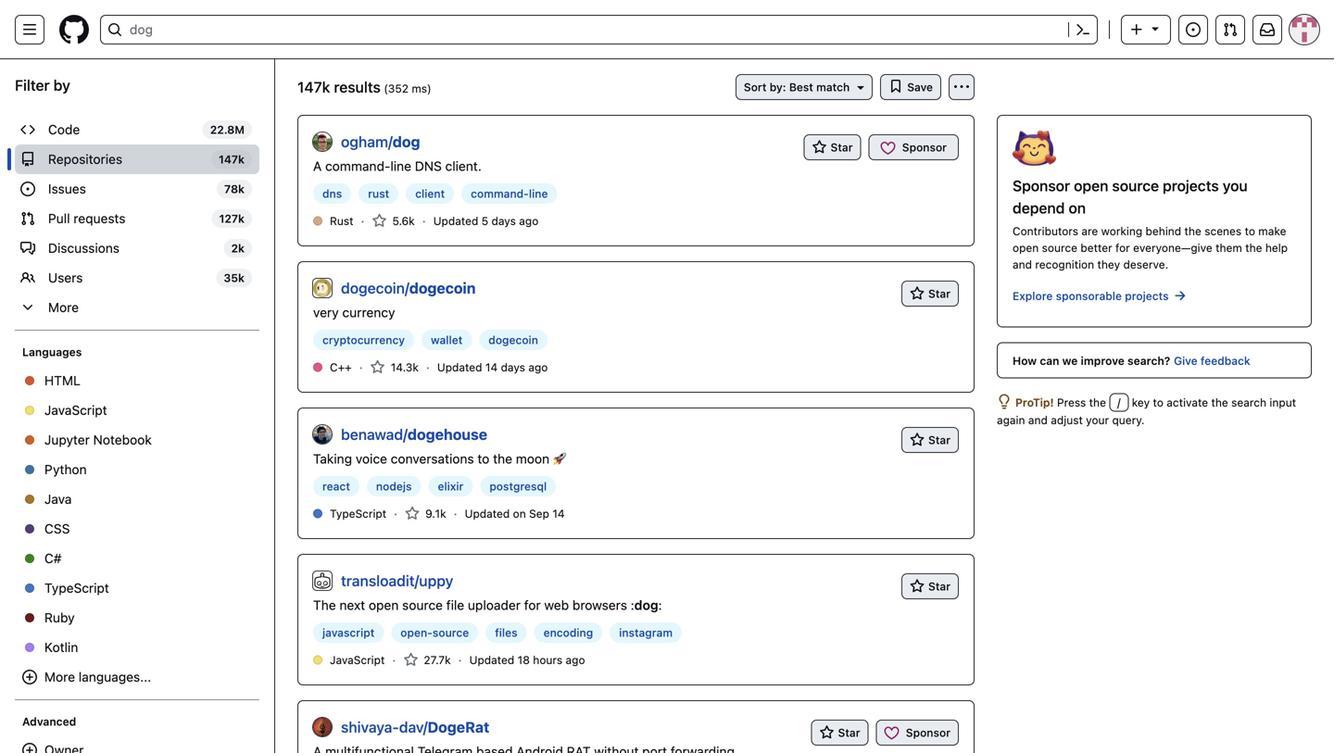 Task type: locate. For each thing, give the bounding box(es) containing it.
more down users
[[48, 300, 79, 315]]

22.8m
[[210, 123, 245, 136]]

· updated 14 days ago
[[426, 360, 548, 375]]

the inside key to activate the search input again and adjust your query.
[[1212, 396, 1229, 409]]

14.3k link
[[370, 359, 419, 376]]

updated inside · updated 18 hours ago
[[469, 654, 515, 667]]

2 vertical spatial open
[[369, 598, 399, 613]]

sc 9kayk9 0 image left 9.1k
[[405, 506, 420, 521]]

2 : from the left
[[658, 598, 662, 613]]

plus image
[[1130, 22, 1144, 37]]

2 horizontal spatial to
[[1245, 225, 1256, 238]]

0 vertical spatial and
[[1013, 258, 1032, 271]]

open down contributors
[[1013, 241, 1039, 254]]

notifications image
[[1260, 22, 1275, 37]]

1 vertical spatial days
[[501, 361, 525, 374]]

css
[[44, 521, 70, 537]]

and up explore
[[1013, 258, 1032, 271]]

typescript down react link
[[330, 507, 387, 520]]

0 horizontal spatial typescript
[[44, 581, 109, 596]]

1 horizontal spatial open
[[1013, 241, 1039, 254]]

cryptocurrency
[[322, 334, 405, 347]]

press the
[[1057, 396, 1106, 409]]

· right rust language element
[[361, 213, 365, 228]]

can
[[1040, 354, 1060, 367]]

sc 9kayk9 0 image inside 9.1k link
[[405, 506, 420, 521]]

days down the dogecoin link
[[501, 361, 525, 374]]

sort
[[744, 81, 767, 94]]

and inside key to activate the search input again and adjust your query.
[[1028, 414, 1048, 427]]

more
[[48, 300, 79, 315], [44, 670, 75, 685]]

1 vertical spatial to
[[1153, 396, 1164, 409]]

2k
[[231, 242, 245, 255]]

for inside sponsor open source projects you depend on contributors are working behind the scenes to make open source better for everyone—give them the help and recognition they deserve.
[[1116, 241, 1130, 254]]

open-
[[401, 626, 433, 639]]

1 horizontal spatial javascript
[[330, 654, 385, 667]]

1 horizontal spatial on
[[1069, 199, 1086, 217]]

more for more languages...
[[44, 670, 75, 685]]

1 vertical spatial on
[[513, 507, 526, 520]]

open-source link
[[391, 623, 478, 643]]

1 vertical spatial ago
[[528, 361, 548, 374]]

projects down deserve.
[[1125, 290, 1169, 303]]

147k results ( 352 ms )
[[297, 78, 432, 96]]

sc 9kayk9 0 image left 27.7k
[[403, 653, 418, 668]]

sc 9kayk9 0 image left 14.3k
[[370, 360, 385, 375]]

search
[[1232, 396, 1267, 409]]

give feedback button
[[1174, 351, 1251, 370]]

to left make
[[1245, 225, 1256, 238]]

0 vertical spatial ago
[[519, 215, 539, 227]]

0 horizontal spatial 147k
[[219, 153, 245, 166]]

languages element
[[7, 366, 267, 701]]

0 horizontal spatial dog
[[130, 22, 153, 37]]

help
[[1266, 241, 1288, 254]]

heart image
[[881, 141, 896, 156], [885, 726, 899, 741]]

days right 5
[[492, 215, 516, 227]]

0 horizontal spatial 14
[[485, 361, 498, 374]]

dog right 'homepage' icon
[[130, 22, 153, 37]]

ago down the dogecoin link
[[528, 361, 548, 374]]

search?
[[1128, 354, 1171, 367]]

to inside sponsor open source projects you depend on contributors are working behind the scenes to make open source better for everyone—give them the help and recognition they deserve.
[[1245, 225, 1256, 238]]

plus circle image down advanced
[[22, 743, 37, 753]]

star button for transloadit/uppy
[[902, 574, 959, 600]]

0 vertical spatial typescript
[[330, 507, 387, 520]]

14 right 'sep'
[[553, 507, 565, 520]]

open up "are"
[[1074, 177, 1109, 195]]

javascript language element
[[330, 652, 385, 669]]

1 vertical spatial and
[[1028, 414, 1048, 427]]

source
[[1112, 177, 1159, 195], [1042, 241, 1078, 254], [402, 598, 443, 613], [433, 626, 469, 639]]

sc 9kayk9 0 image left issues
[[20, 182, 35, 196]]

javascript down the 'javascript'
[[330, 654, 385, 667]]

dogecoin up · updated 14 days ago
[[489, 334, 538, 347]]

1 vertical spatial open
[[1013, 241, 1039, 254]]

· updated 5 days ago
[[422, 213, 539, 228]]

sc 9kayk9 0 image left 5.6k
[[372, 214, 387, 228]]

encoding link
[[534, 623, 603, 643]]

sc 9kayk9 0 image inside 27.7k link
[[403, 653, 418, 668]]

voice
[[356, 451, 387, 467]]

projects left the 'you'
[[1163, 177, 1219, 195]]

more inside button
[[44, 670, 75, 685]]

sc 9kayk9 0 image
[[20, 152, 35, 167], [372, 214, 387, 228], [20, 241, 35, 256], [20, 271, 35, 285], [1173, 289, 1188, 303], [370, 360, 385, 375], [997, 394, 1012, 409], [405, 506, 420, 521]]

plus circle image up advanced
[[22, 670, 37, 685]]

1 vertical spatial more
[[44, 670, 75, 685]]

1 horizontal spatial to
[[1153, 396, 1164, 409]]

on
[[1069, 199, 1086, 217], [513, 507, 526, 520]]

1 horizontal spatial line
[[529, 187, 548, 200]]

we
[[1063, 354, 1078, 367]]

1 horizontal spatial 147k
[[297, 78, 330, 96]]

14 down the dogecoin link
[[485, 361, 498, 374]]

1 vertical spatial plus circle image
[[22, 743, 37, 753]]

2 horizontal spatial open
[[1074, 177, 1109, 195]]

35k
[[224, 272, 245, 284]]

discussions
[[48, 240, 120, 256]]

dog inside "dog" button
[[130, 22, 153, 37]]

·
[[361, 213, 365, 228], [422, 213, 426, 228], [359, 360, 363, 375], [426, 360, 430, 375], [394, 506, 398, 521], [454, 506, 457, 521], [392, 652, 396, 668], [458, 652, 462, 668]]

1 : from the left
[[631, 598, 635, 613]]

javascript link
[[15, 396, 259, 425]]

javascript up jupyter
[[44, 403, 107, 418]]

14
[[485, 361, 498, 374], [553, 507, 565, 520]]

pull
[[48, 211, 70, 226]]

: up instagram
[[658, 598, 662, 613]]

dog up instagram link
[[635, 598, 658, 613]]

plus circle image
[[22, 670, 37, 685], [22, 743, 37, 753]]

0 vertical spatial to
[[1245, 225, 1256, 238]]

1 vertical spatial 147k
[[219, 153, 245, 166]]

javascript inside the languages element
[[44, 403, 107, 418]]

· right 27.7k
[[458, 652, 462, 668]]

2 vertical spatial sponsor
[[906, 726, 951, 739]]

dogecoin/
[[341, 279, 409, 297]]

dogerat
[[428, 719, 490, 736]]

package icon image
[[1013, 131, 1056, 166]]

ago for dog
[[519, 215, 539, 227]]

0 vertical spatial projects
[[1163, 177, 1219, 195]]

)
[[427, 82, 432, 95]]

more languages...
[[44, 670, 151, 685]]

they
[[1098, 258, 1120, 271]]

everyone—give
[[1133, 241, 1213, 254]]

line up '· updated 5 days ago'
[[529, 187, 548, 200]]

you
[[1223, 177, 1248, 195]]

notebook
[[93, 432, 152, 448]]

147k left results
[[297, 78, 330, 96]]

code
[[48, 122, 80, 137]]

days inside '· updated 5 days ago'
[[492, 215, 516, 227]]

0 horizontal spatial dogecoin
[[409, 279, 476, 297]]

0 vertical spatial more
[[48, 300, 79, 315]]

days inside · updated 14 days ago
[[501, 361, 525, 374]]

sc 9kayk9 0 image up languages
[[20, 300, 35, 315]]

9.1k
[[425, 507, 446, 520]]

dns link
[[313, 183, 351, 204]]

1 vertical spatial projects
[[1125, 290, 1169, 303]]

updated down files
[[469, 654, 515, 667]]

ruby
[[44, 610, 75, 625]]

working
[[1101, 225, 1143, 238]]

0 horizontal spatial on
[[513, 507, 526, 520]]

activate
[[1167, 396, 1208, 409]]

/
[[1118, 396, 1121, 409]]

projects
[[1163, 177, 1219, 195], [1125, 290, 1169, 303]]

a command-line dns client.
[[313, 158, 482, 174]]

jupyter
[[44, 432, 90, 448]]

sponsor inside sponsor open source projects you depend on contributors are working behind the scenes to make open source better for everyone—give them the help and recognition they deserve.
[[1013, 177, 1070, 195]]

· updated 18 hours ago
[[458, 652, 585, 668]]

1 horizontal spatial for
[[1116, 241, 1130, 254]]

command- down "ogham/"
[[325, 158, 391, 174]]

dogecoin/ dogecoin
[[341, 279, 476, 297]]

sc 9kayk9 0 image left code
[[20, 122, 35, 137]]

updated down postgresql link
[[465, 507, 510, 520]]

explore sponsorable projects link
[[1013, 288, 1296, 312]]

sc 9kayk9 0 image
[[889, 79, 904, 94], [20, 122, 35, 137], [20, 182, 35, 196], [20, 211, 35, 226], [20, 300, 35, 315], [403, 653, 418, 668]]

2 vertical spatial ago
[[566, 654, 585, 667]]

1 horizontal spatial dogecoin
[[489, 334, 538, 347]]

repositories
[[48, 152, 122, 167]]

· right 14.3k
[[426, 360, 430, 375]]

source down the file
[[433, 626, 469, 639]]

next
[[340, 598, 365, 613]]

1 vertical spatial typescript
[[44, 581, 109, 596]]

0 vertical spatial javascript
[[44, 403, 107, 418]]

dog up a command-line dns client.
[[393, 133, 420, 151]]

c++ language element
[[330, 359, 352, 376]]

sc 9kayk9 0 image inside explore sponsorable projects link
[[1173, 289, 1188, 303]]

0 vertical spatial dog
[[130, 22, 153, 37]]

147k up 78k
[[219, 153, 245, 166]]

0 vertical spatial for
[[1116, 241, 1130, 254]]

0 horizontal spatial command-
[[325, 158, 391, 174]]

source up open- at the bottom left
[[402, 598, 443, 613]]

days
[[492, 215, 516, 227], [501, 361, 525, 374]]

file
[[446, 598, 464, 613]]

2 plus circle image from the top
[[22, 743, 37, 753]]

updated left 5
[[433, 215, 479, 227]]

1 plus circle image from the top
[[22, 670, 37, 685]]

0 vertical spatial command-
[[325, 158, 391, 174]]

updated inside · updated on sep 14
[[465, 507, 510, 520]]

on left 'sep'
[[513, 507, 526, 520]]

1 horizontal spatial :
[[658, 598, 662, 613]]

: up instagram link
[[631, 598, 635, 613]]

filter
[[15, 76, 50, 94]]

sponsor inside "link"
[[906, 726, 951, 739]]

encoding
[[544, 626, 593, 639]]

147k
[[297, 78, 330, 96], [219, 153, 245, 166]]

0 vertical spatial 147k
[[297, 78, 330, 96]]

updated down wallet
[[437, 361, 482, 374]]

days for dogecoin
[[501, 361, 525, 374]]

for left web on the left bottom of the page
[[524, 598, 541, 613]]

updated inside · updated 14 days ago
[[437, 361, 482, 374]]

css link
[[15, 514, 259, 544]]

ago inside '· updated 5 days ago'
[[519, 215, 539, 227]]

for down the working on the right top of page
[[1116, 241, 1130, 254]]

them
[[1216, 241, 1243, 254]]

0 vertical spatial plus circle image
[[22, 670, 37, 685]]

by:
[[770, 81, 786, 94]]

1 horizontal spatial typescript
[[330, 507, 387, 520]]

1 vertical spatial command-
[[471, 187, 529, 200]]

the up everyone—give
[[1185, 225, 1202, 238]]

open down transloadit/uppy
[[369, 598, 399, 613]]

more down kotlin
[[44, 670, 75, 685]]

ago inside · updated 14 days ago
[[528, 361, 548, 374]]

0 vertical spatial dogecoin
[[409, 279, 476, 297]]

sponsor inside button
[[899, 141, 947, 154]]

issue opened image
[[1186, 22, 1201, 37]]

press
[[1057, 396, 1086, 409]]

the left search
[[1212, 396, 1229, 409]]

sponsor link
[[876, 720, 959, 746]]

shivaya-
[[341, 719, 399, 736]]

2 vertical spatial to
[[478, 451, 490, 467]]

html
[[44, 373, 80, 388]]

and down protip!
[[1028, 414, 1048, 427]]

updated inside '· updated 5 days ago'
[[433, 215, 479, 227]]

0 horizontal spatial line
[[391, 158, 411, 174]]

0 horizontal spatial javascript
[[44, 403, 107, 418]]

client link
[[406, 183, 454, 204]]

0 vertical spatial sponsor
[[899, 141, 947, 154]]

on up "are"
[[1069, 199, 1086, 217]]

command-line link
[[462, 183, 557, 204]]

dogehouse
[[408, 426, 488, 443]]

sep
[[529, 507, 549, 520]]

star for transloadit/uppy
[[929, 580, 951, 593]]

java
[[44, 492, 72, 507]]

dogecoin up wallet link
[[409, 279, 476, 297]]

line left the dns
[[391, 158, 411, 174]]

147k inside the filter by element
[[219, 153, 245, 166]]

1 vertical spatial 14
[[553, 507, 565, 520]]

command-
[[325, 158, 391, 174], [471, 187, 529, 200]]

ago inside · updated 18 hours ago
[[566, 654, 585, 667]]

command- up 5
[[471, 187, 529, 200]]

nodejs
[[376, 480, 412, 493]]

1 vertical spatial dog
[[393, 133, 420, 151]]

heart image inside sponsor button
[[881, 141, 896, 156]]

· left 27.7k link
[[392, 652, 396, 668]]

filter by region
[[0, 59, 274, 753]]

typescript up ruby
[[44, 581, 109, 596]]

0 vertical spatial 14
[[485, 361, 498, 374]]

to
[[1245, 225, 1256, 238], [1153, 396, 1164, 409], [478, 451, 490, 467]]

0 vertical spatial on
[[1069, 199, 1086, 217]]

sc 9kayk9 0 image inside save button
[[889, 79, 904, 94]]

kotlin link
[[15, 633, 259, 663]]

0 vertical spatial heart image
[[881, 141, 896, 156]]

sc 9kayk9 0 image down everyone—give
[[1173, 289, 1188, 303]]

command-line
[[471, 187, 548, 200]]

updated for dogecoin/ dogecoin
[[437, 361, 482, 374]]

0 horizontal spatial to
[[478, 451, 490, 467]]

sc 9kayk9 0 image left "save"
[[889, 79, 904, 94]]

save
[[907, 81, 933, 94]]

2 vertical spatial dog
[[635, 598, 658, 613]]

to down dogehouse
[[478, 451, 490, 467]]

ago right hours
[[566, 654, 585, 667]]

0 horizontal spatial open
[[369, 598, 399, 613]]

1 horizontal spatial 14
[[553, 507, 565, 520]]

0 vertical spatial days
[[492, 215, 516, 227]]

typescript language element
[[330, 505, 387, 522]]

ogham/ dog
[[341, 133, 420, 151]]

open column options image
[[954, 80, 969, 95]]

0 horizontal spatial :
[[631, 598, 635, 613]]

the next open source file uploader for web browsers : dog :
[[313, 598, 662, 613]]

0 horizontal spatial for
[[524, 598, 541, 613]]

star for benawad/
[[929, 434, 951, 447]]

1 vertical spatial heart image
[[885, 726, 899, 741]]

ago down command-line link
[[519, 215, 539, 227]]

to right key
[[1153, 396, 1164, 409]]

· right c++ on the left top of page
[[359, 360, 363, 375]]

1 vertical spatial sponsor
[[1013, 177, 1070, 195]]

18
[[518, 654, 530, 667]]

requests
[[74, 211, 126, 226]]



Task type: vqa. For each thing, say whether or not it's contained in the screenshot.
let
no



Task type: describe. For each thing, give the bounding box(es) containing it.
147k for 147k
[[219, 153, 245, 166]]

projects inside explore sponsorable projects link
[[1125, 290, 1169, 303]]

the up your
[[1089, 396, 1106, 409]]

1 vertical spatial line
[[529, 187, 548, 200]]

jupyter notebook link
[[15, 425, 259, 455]]

14 inside · updated 14 days ago
[[485, 361, 498, 374]]

dav/
[[399, 719, 428, 736]]

1 vertical spatial javascript
[[330, 654, 385, 667]]

projects inside sponsor open source projects you depend on contributors are working behind the scenes to make open source better for everyone—give them the help and recognition they deserve.
[[1163, 177, 1219, 195]]

best
[[789, 81, 813, 94]]

c++
[[330, 361, 352, 374]]

depend
[[1013, 199, 1065, 217]]

5.6k
[[392, 215, 415, 227]]

the left 'moon'
[[493, 451, 512, 467]]

c# link
[[15, 544, 259, 574]]

wallet
[[431, 334, 463, 347]]

html link
[[15, 366, 259, 396]]

git pull request image
[[1223, 22, 1238, 37]]

14 inside · updated on sep 14
[[553, 507, 565, 520]]

python
[[44, 462, 87, 477]]

heart image inside sponsor "link"
[[885, 726, 899, 741]]

cryptocurrency link
[[313, 330, 414, 350]]

0 vertical spatial open
[[1074, 177, 1109, 195]]

2 horizontal spatial dog
[[635, 598, 658, 613]]

draggable pane splitter slider
[[272, 59, 277, 753]]

a
[[313, 158, 322, 174]]

1 horizontal spatial command-
[[471, 187, 529, 200]]

star button for benawad/
[[902, 427, 959, 453]]

27.7k link
[[403, 652, 451, 669]]

explore sponsorable projects
[[1013, 290, 1169, 303]]

your
[[1086, 414, 1109, 427]]

files link
[[486, 623, 527, 643]]

days for dog
[[492, 215, 516, 227]]

users
[[48, 270, 83, 285]]

sc 9kayk9 0 image left users
[[20, 271, 35, 285]]

updated for ogham/ dog
[[433, 215, 479, 227]]

wallet link
[[422, 330, 472, 350]]

sc 9kayk9 0 image left the repositories
[[20, 152, 35, 167]]

react
[[322, 480, 350, 493]]

command palette image
[[1076, 22, 1091, 37]]

homepage image
[[59, 15, 89, 44]]

transloadit/uppy link
[[341, 570, 453, 592]]

kotlin
[[44, 640, 78, 655]]

benawad/ dogehouse
[[341, 426, 488, 443]]

127k
[[219, 212, 245, 225]]

rust language element
[[330, 213, 353, 229]]

sc 9kayk9 0 image inside 14.3k link
[[370, 360, 385, 375]]

· right 5.6k
[[422, 213, 426, 228]]

more for more
[[48, 300, 79, 315]]

the left help
[[1246, 241, 1263, 254]]

sc 9kayk9 0 image inside 5.6k link
[[372, 214, 387, 228]]

very
[[313, 305, 339, 320]]

again
[[997, 414, 1025, 427]]

14.3k
[[391, 361, 419, 374]]

on inside sponsor open source projects you depend on contributors are working behind the scenes to make open source better for everyone—give them the help and recognition they deserve.
[[1069, 199, 1086, 217]]

and inside sponsor open source projects you depend on contributors are working behind the scenes to make open source better for everyone—give them the help and recognition they deserve.
[[1013, 258, 1032, 271]]

source up the working on the right top of page
[[1112, 177, 1159, 195]]

improve
[[1081, 354, 1125, 367]]

jupyter notebook
[[44, 432, 152, 448]]

triangle down image
[[1148, 21, 1163, 36]]

instagram link
[[610, 623, 682, 643]]

make
[[1259, 225, 1287, 238]]

sc 9kayk9 0 image up 'again'
[[997, 394, 1012, 409]]

dogecoin link
[[479, 330, 548, 350]]

sc 9kayk9 0 image left pull
[[20, 211, 35, 226]]

results
[[334, 78, 381, 96]]

typescript link
[[15, 574, 259, 603]]

postgresql
[[490, 480, 547, 493]]

rust
[[330, 215, 353, 227]]

files
[[495, 626, 518, 639]]

on inside · updated on sep 14
[[513, 507, 526, 520]]

27.7k
[[424, 654, 451, 667]]

behind
[[1146, 225, 1182, 238]]

1 vertical spatial for
[[524, 598, 541, 613]]

plus circle image inside more languages... button
[[22, 670, 37, 685]]

adjust
[[1051, 414, 1083, 427]]

ago for dogecoin
[[528, 361, 548, 374]]

transloadit/uppy
[[341, 572, 453, 590]]

to inside key to activate the search input again and adjust your query.
[[1153, 396, 1164, 409]]

nodejs link
[[367, 476, 421, 497]]

78k
[[224, 183, 245, 196]]

taking
[[313, 451, 352, 467]]

ogham/
[[341, 133, 393, 151]]

input
[[1270, 396, 1296, 409]]

updated for benawad/ dogehouse
[[465, 507, 510, 520]]

1 horizontal spatial dog
[[393, 133, 420, 151]]

source up recognition
[[1042, 241, 1078, 254]]

react link
[[313, 476, 359, 497]]

issues
[[48, 181, 86, 196]]

sc 9kayk9 0 image left the 'discussions'
[[20, 241, 35, 256]]

filter by
[[15, 76, 70, 94]]

better
[[1081, 241, 1113, 254]]

elixir link
[[429, 476, 473, 497]]

save button
[[881, 74, 941, 100]]

· down nodejs
[[394, 506, 398, 521]]

languages
[[22, 346, 82, 359]]

open-source
[[401, 626, 469, 639]]

1 vertical spatial dogecoin
[[489, 334, 538, 347]]

sponsorable
[[1056, 290, 1122, 303]]

· updated on sep 14
[[454, 506, 565, 521]]

moon
[[516, 451, 550, 467]]

benawad/
[[341, 426, 408, 443]]

(
[[384, 82, 388, 95]]

more element
[[15, 293, 259, 322]]

star for dogecoin/
[[929, 287, 951, 300]]

client
[[415, 187, 445, 200]]

5.6k link
[[372, 213, 415, 229]]

filter by element
[[7, 107, 267, 753]]

query.
[[1112, 414, 1145, 427]]

deserve.
[[1124, 258, 1169, 271]]

star button for dogecoin/
[[902, 281, 959, 307]]

key to activate the search input again and adjust your query.
[[997, 396, 1296, 427]]

· right 9.1k
[[454, 506, 457, 521]]

0 vertical spatial line
[[391, 158, 411, 174]]

languages...
[[79, 670, 151, 685]]

web
[[544, 598, 569, 613]]

typescript inside the languages element
[[44, 581, 109, 596]]

sponsor open source projects you depend on contributors are working behind the scenes to make open source better for everyone—give them the help and recognition they deserve.
[[1013, 177, 1288, 271]]

sc 9kayk9 0 image inside more element
[[20, 300, 35, 315]]

5
[[482, 215, 489, 227]]

147k for 147k results ( 352 ms )
[[297, 78, 330, 96]]

browsers
[[573, 598, 627, 613]]

how can we improve search? give feedback
[[1013, 354, 1251, 367]]

ms
[[412, 82, 427, 95]]

protip!
[[1016, 396, 1054, 409]]

dns
[[322, 187, 342, 200]]

pull requests
[[48, 211, 126, 226]]

scenes
[[1205, 225, 1242, 238]]



